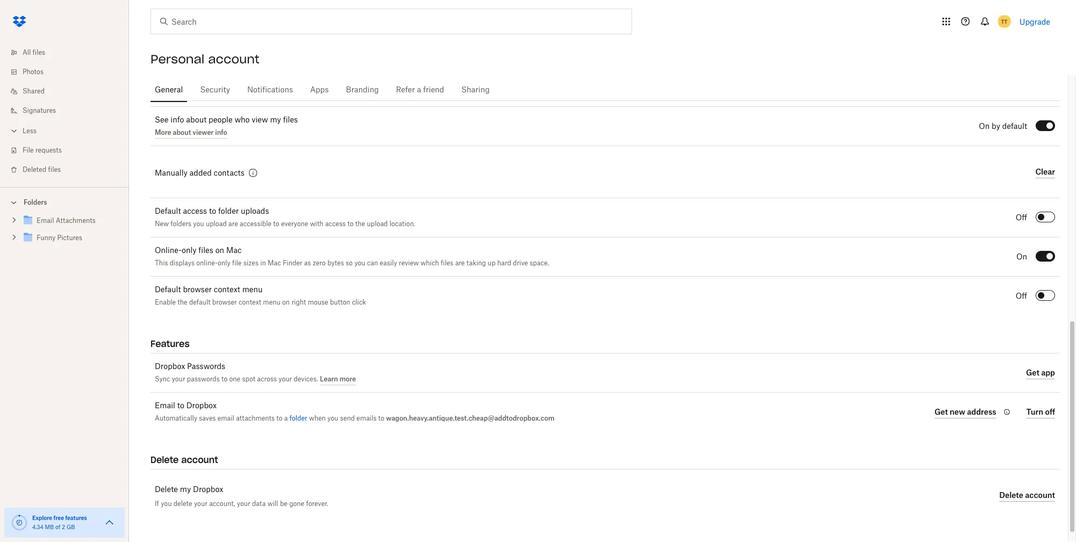 Task type: vqa. For each thing, say whether or not it's contained in the screenshot.
bottommost date
no



Task type: describe. For each thing, give the bounding box(es) containing it.
devices.
[[294, 376, 318, 383]]

1 vertical spatial the
[[356, 221, 365, 228]]

online-
[[155, 247, 182, 255]]

2 and from the left
[[351, 90, 363, 97]]

0 vertical spatial delete account
[[151, 455, 218, 466]]

contacts
[[214, 169, 245, 177]]

more about viewer info button
[[155, 126, 227, 139]]

1 vertical spatial on
[[282, 300, 290, 306]]

photos
[[23, 69, 44, 75]]

general
[[155, 86, 183, 94]]

finder
[[283, 261, 303, 267]]

clear
[[1036, 167, 1056, 176]]

taking
[[467, 261, 486, 267]]

location.
[[390, 221, 416, 228]]

attachments
[[236, 416, 275, 423]]

1 vertical spatial context
[[239, 300, 261, 306]]

explore
[[32, 515, 52, 522]]

get app
[[1027, 368, 1056, 378]]

deleted
[[23, 167, 46, 173]]

email attachments
[[37, 218, 96, 225]]

folders
[[24, 198, 47, 207]]

delete inside button
[[1000, 491, 1024, 500]]

if you delete your account, your data will be gone forever.
[[155, 500, 328, 508]]

0 vertical spatial are
[[229, 221, 238, 228]]

1 vertical spatial info
[[215, 128, 227, 136]]

photos link
[[9, 62, 129, 82]]

1 vertical spatial account
[[181, 455, 218, 466]]

funny
[[37, 235, 56, 242]]

testing
[[328, 90, 349, 97]]

dropbox image
[[9, 11, 30, 32]]

get app button
[[1027, 367, 1056, 380]]

folders button
[[0, 194, 129, 210]]

tab list containing general
[[151, 75, 1060, 103]]

which
[[421, 261, 439, 267]]

more
[[340, 375, 356, 383]]

dropbox up the sync
[[155, 363, 185, 370]]

up
[[488, 261, 496, 267]]

default for default access to folder uploads
[[155, 208, 181, 215]]

1 horizontal spatial features
[[240, 90, 265, 97]]

1 vertical spatial my
[[180, 486, 191, 494]]

branding
[[346, 86, 379, 94]]

products
[[198, 90, 225, 97]]

turn off button
[[1027, 406, 1056, 419]]

apps
[[310, 86, 329, 94]]

file requests
[[23, 147, 62, 154]]

email to dropbox
[[155, 403, 217, 410]]

right
[[292, 300, 306, 306]]

wagon.heavy.antique.test.cheap@addtodropbox.com
[[386, 415, 555, 423]]

button
[[330, 300, 351, 306]]

will
[[268, 500, 278, 508]]

you inside automatically saves email attachments to a folder when you send emails to wagon.heavy.antique.test.cheap@addtodropbox.com
[[328, 416, 339, 423]]

this displays online-only file sizes in mac finder as zero bytes so you can easily review which files are taking up hard drive space.
[[155, 261, 550, 267]]

folders
[[171, 221, 192, 228]]

can
[[367, 261, 378, 267]]

to left products at the top left
[[190, 90, 196, 97]]

off
[[1046, 408, 1056, 417]]

features
[[151, 339, 190, 350]]

group containing email attachments
[[0, 210, 129, 255]]

branding tab
[[342, 77, 383, 103]]

spot
[[242, 376, 256, 383]]

gone
[[289, 500, 305, 508]]

to down the "added"
[[209, 208, 216, 215]]

security tab
[[196, 77, 235, 103]]

refer a friend tab
[[392, 77, 449, 103]]

0 vertical spatial mac
[[226, 247, 242, 255]]

off for default access to folder uploads
[[1016, 214, 1028, 222]]

0 vertical spatial the
[[554, 90, 564, 97]]

your right across
[[279, 376, 292, 383]]

data
[[252, 500, 266, 508]]

on for on by default
[[980, 123, 990, 130]]

email
[[218, 416, 234, 423]]

automatically saves email attachments to a folder when you send emails to wagon.heavy.antique.test.cheap@addtodropbox.com
[[155, 415, 555, 423]]

best
[[566, 90, 579, 97]]

subject
[[623, 90, 647, 97]]

files inside deleted files link
[[48, 167, 61, 173]]

dropbox passwords
[[155, 363, 225, 370]]

in
[[260, 261, 266, 267]]

get for get access to products and features that dropbox is still testing and evaluating, and give feedback to help our product teams build the best final product. subject to
[[155, 90, 166, 97]]

1 vertical spatial about
[[173, 128, 191, 136]]

default access to folder uploads
[[155, 208, 269, 215]]

see
[[155, 116, 169, 124]]

learn
[[320, 375, 338, 383]]

email attachments link
[[22, 214, 120, 228]]

delete my dropbox
[[155, 486, 223, 494]]

on by default
[[980, 123, 1028, 130]]

0 vertical spatial context
[[214, 286, 240, 294]]

passwords
[[187, 363, 225, 370]]

shared
[[23, 88, 45, 95]]

apps tab
[[306, 77, 333, 103]]

easily
[[380, 261, 397, 267]]

dropbox up the "account,"
[[193, 486, 223, 494]]

0 horizontal spatial the
[[178, 300, 188, 306]]

general tab
[[151, 77, 187, 103]]

help
[[464, 90, 477, 97]]

requests
[[35, 147, 62, 154]]

default for the
[[189, 300, 211, 306]]

features inside explore free features 4.34 mb of 2 gb
[[65, 515, 87, 522]]

off for default browser context menu
[[1016, 293, 1028, 300]]

a inside tab
[[417, 86, 421, 94]]

everyone
[[281, 221, 308, 228]]

1 upload from the left
[[206, 221, 227, 228]]

new folders you upload are accessible to everyone with access to the upload location.
[[155, 221, 416, 228]]

sync your passwords to one spot across your devices. learn more
[[155, 375, 356, 383]]

get access to products and features that dropbox is still testing and evaluating, and give feedback to help our product teams build the best final product. subject to
[[155, 90, 656, 97]]

0 vertical spatial account
[[208, 52, 260, 67]]

accessible
[[240, 221, 272, 228]]

to left everyone on the left of the page
[[273, 221, 280, 228]]

still
[[315, 90, 326, 97]]

manually
[[155, 169, 188, 177]]

email for email to dropbox
[[155, 403, 175, 410]]

see info about people who view my files more about viewer info
[[155, 116, 298, 136]]

to right with
[[348, 221, 354, 228]]

1 vertical spatial menu
[[263, 300, 281, 306]]

mouse
[[308, 300, 328, 306]]

if
[[155, 500, 159, 508]]

you right 'if'
[[161, 500, 172, 508]]

0 vertical spatial folder
[[218, 208, 239, 215]]

sharing tab
[[457, 77, 494, 103]]

1 horizontal spatial mac
[[268, 261, 281, 267]]



Task type: locate. For each thing, give the bounding box(es) containing it.
context down sizes
[[239, 300, 261, 306]]

get inside get new address button
[[935, 408, 949, 417]]

0 vertical spatial about
[[186, 116, 207, 124]]

2 default from the top
[[155, 286, 181, 294]]

files up online-
[[199, 247, 213, 255]]

with
[[310, 221, 324, 228]]

0 vertical spatial default
[[155, 208, 181, 215]]

security
[[200, 86, 230, 94]]

you left send
[[328, 416, 339, 423]]

2 off from the top
[[1016, 293, 1028, 300]]

1 horizontal spatial on
[[282, 300, 290, 306]]

1 vertical spatial access
[[183, 208, 207, 215]]

1 vertical spatial default
[[155, 286, 181, 294]]

1 vertical spatial off
[[1016, 293, 1028, 300]]

signatures link
[[9, 101, 129, 120]]

to left one at bottom
[[222, 376, 228, 383]]

this
[[155, 261, 168, 267]]

feedback
[[427, 90, 455, 97]]

to right emails at the bottom left of page
[[379, 416, 385, 423]]

0 horizontal spatial on
[[980, 123, 990, 130]]

account inside button
[[1026, 491, 1056, 500]]

attachments
[[56, 218, 96, 225]]

dropbox left is
[[281, 90, 307, 97]]

1 off from the top
[[1016, 214, 1028, 222]]

turn off
[[1027, 408, 1056, 417]]

to up automatically
[[177, 403, 184, 410]]

added
[[190, 169, 212, 177]]

1 horizontal spatial get
[[935, 408, 949, 417]]

1 horizontal spatial are
[[456, 261, 465, 267]]

0 vertical spatial email
[[37, 218, 54, 225]]

features up gb
[[65, 515, 87, 522]]

on up online-
[[216, 247, 224, 255]]

notifications tab
[[243, 77, 297, 103]]

more
[[155, 128, 171, 136]]

personal
[[151, 52, 205, 67]]

your left 'data'
[[237, 500, 251, 508]]

0 vertical spatial menu
[[242, 286, 263, 294]]

1 horizontal spatial my
[[270, 116, 281, 124]]

Search text field
[[172, 16, 610, 27]]

2 horizontal spatial and
[[399, 90, 411, 97]]

you right folders
[[193, 221, 204, 228]]

default right by on the right of the page
[[1003, 123, 1028, 130]]

explore free features 4.34 mb of 2 gb
[[32, 515, 87, 531]]

files
[[33, 49, 45, 56], [283, 116, 298, 124], [48, 167, 61, 173], [199, 247, 213, 255], [441, 261, 454, 267]]

access for default
[[183, 208, 207, 215]]

the
[[554, 90, 564, 97], [356, 221, 365, 228], [178, 300, 188, 306]]

1 vertical spatial default
[[189, 300, 211, 306]]

folder
[[218, 208, 239, 215], [290, 416, 307, 423]]

upload down default access to folder uploads
[[206, 221, 227, 228]]

files right view
[[283, 116, 298, 124]]

email up automatically
[[155, 403, 175, 410]]

email for email attachments
[[37, 218, 54, 225]]

dropbox up saves
[[186, 403, 217, 410]]

on for on
[[1017, 253, 1028, 261]]

features left that
[[240, 90, 265, 97]]

dropbox
[[281, 90, 307, 97], [155, 363, 185, 370], [186, 403, 217, 410], [193, 486, 223, 494]]

my inside see info about people who view my files more about viewer info
[[270, 116, 281, 124]]

1 default from the top
[[155, 208, 181, 215]]

0 horizontal spatial on
[[216, 247, 224, 255]]

get left app
[[1027, 368, 1040, 378]]

give
[[412, 90, 425, 97]]

0 horizontal spatial info
[[171, 116, 184, 124]]

2 vertical spatial the
[[178, 300, 188, 306]]

2 horizontal spatial the
[[554, 90, 564, 97]]

product.
[[596, 90, 622, 97]]

online-
[[196, 261, 218, 267]]

only up displays
[[182, 247, 197, 255]]

files right deleted
[[48, 167, 61, 173]]

upgrade
[[1020, 17, 1051, 26]]

file
[[23, 147, 34, 154]]

1 vertical spatial only
[[218, 261, 231, 267]]

about right more
[[173, 128, 191, 136]]

to inside the sync your passwords to one spot across your devices. learn more
[[222, 376, 228, 383]]

deleted files link
[[9, 160, 129, 180]]

are
[[229, 221, 238, 228], [456, 261, 465, 267]]

gb
[[67, 526, 75, 531]]

0 horizontal spatial menu
[[242, 286, 263, 294]]

0 horizontal spatial folder
[[218, 208, 239, 215]]

saves
[[199, 416, 216, 423]]

only
[[182, 247, 197, 255], [218, 261, 231, 267]]

all
[[23, 49, 31, 56]]

folder link
[[290, 416, 307, 423]]

list
[[0, 37, 129, 187]]

a inside automatically saves email attachments to a folder when you send emails to wagon.heavy.antique.test.cheap@addtodropbox.com
[[284, 416, 288, 423]]

one
[[229, 376, 241, 383]]

files right all
[[33, 49, 45, 56]]

access up folders
[[183, 208, 207, 215]]

0 horizontal spatial get
[[155, 90, 166, 97]]

uploads
[[241, 208, 269, 215]]

0 vertical spatial default
[[1003, 123, 1028, 130]]

context
[[214, 286, 240, 294], [239, 300, 261, 306]]

default for by
[[1003, 123, 1028, 130]]

1 vertical spatial folder
[[290, 416, 307, 423]]

folder left uploads
[[218, 208, 239, 215]]

get new address
[[935, 408, 997, 417]]

mac right in
[[268, 261, 281, 267]]

final
[[581, 90, 594, 97]]

0 vertical spatial off
[[1016, 214, 1028, 222]]

only left file
[[218, 261, 231, 267]]

shared link
[[9, 82, 129, 101]]

review
[[399, 261, 419, 267]]

passwords
[[187, 376, 220, 383]]

you right so on the left of the page
[[355, 261, 366, 267]]

less image
[[9, 126, 19, 136]]

evaluating,
[[364, 90, 397, 97]]

mb
[[45, 526, 54, 531]]

access up see
[[168, 90, 189, 97]]

are left accessible
[[229, 221, 238, 228]]

upload
[[206, 221, 227, 228], [367, 221, 388, 228]]

account,
[[209, 500, 235, 508]]

info down people
[[215, 128, 227, 136]]

less
[[23, 128, 37, 134]]

enable the default browser context menu on right mouse button click
[[155, 300, 366, 306]]

a right refer
[[417, 86, 421, 94]]

sizes
[[243, 261, 259, 267]]

and left "give"
[[399, 90, 411, 97]]

my up delete
[[180, 486, 191, 494]]

1 horizontal spatial default
[[1003, 123, 1028, 130]]

1 horizontal spatial delete account
[[1000, 491, 1056, 500]]

displays
[[170, 261, 195, 267]]

1 horizontal spatial info
[[215, 128, 227, 136]]

0 vertical spatial browser
[[183, 286, 212, 294]]

are left taking
[[456, 261, 465, 267]]

free
[[54, 515, 64, 522]]

to
[[190, 90, 196, 97], [456, 90, 462, 97], [649, 90, 655, 97], [209, 208, 216, 215], [273, 221, 280, 228], [348, 221, 354, 228], [222, 376, 228, 383], [177, 403, 184, 410], [277, 416, 283, 423], [379, 416, 385, 423]]

browser down online-
[[183, 286, 212, 294]]

1 vertical spatial features
[[65, 515, 87, 522]]

0 vertical spatial info
[[171, 116, 184, 124]]

be
[[280, 500, 288, 508]]

get left new on the bottom of page
[[935, 408, 949, 417]]

folder left the when
[[290, 416, 307, 423]]

access right with
[[325, 221, 346, 228]]

access for get
[[168, 90, 189, 97]]

1 horizontal spatial a
[[417, 86, 421, 94]]

the up this displays online-only file sizes in mac finder as zero bytes so you can easily review which files are taking up hard drive space.
[[356, 221, 365, 228]]

email up funny
[[37, 218, 54, 225]]

get up see
[[155, 90, 166, 97]]

1 and from the left
[[227, 90, 238, 97]]

group
[[0, 210, 129, 255]]

0 horizontal spatial features
[[65, 515, 87, 522]]

the left best
[[554, 90, 564, 97]]

2 vertical spatial account
[[1026, 491, 1056, 500]]

1 vertical spatial browser
[[212, 300, 237, 306]]

and right products at the top left
[[227, 90, 238, 97]]

new
[[155, 221, 169, 228]]

delete
[[174, 500, 192, 508]]

2
[[62, 526, 65, 531]]

files inside see info about people who view my files more about viewer info
[[283, 116, 298, 124]]

0 vertical spatial my
[[270, 116, 281, 124]]

1 vertical spatial a
[[284, 416, 288, 423]]

zero
[[313, 261, 326, 267]]

to right subject
[[649, 90, 655, 97]]

new
[[950, 408, 966, 417]]

0 vertical spatial a
[[417, 86, 421, 94]]

to left 'help'
[[456, 90, 462, 97]]

0 vertical spatial on
[[216, 247, 224, 255]]

build
[[537, 90, 552, 97]]

menu up enable the default browser context menu on right mouse button click
[[242, 286, 263, 294]]

browser down default browser context menu
[[212, 300, 237, 306]]

folder inside automatically saves email attachments to a folder when you send emails to wagon.heavy.antique.test.cheap@addtodropbox.com
[[290, 416, 307, 423]]

0 horizontal spatial delete account
[[151, 455, 218, 466]]

0 vertical spatial get
[[155, 90, 166, 97]]

0 horizontal spatial mac
[[226, 247, 242, 255]]

1 vertical spatial delete account
[[1000, 491, 1056, 500]]

files right which
[[441, 261, 454, 267]]

product
[[491, 90, 515, 97]]

0 vertical spatial features
[[240, 90, 265, 97]]

1 vertical spatial mac
[[268, 261, 281, 267]]

default for default browser context menu
[[155, 286, 181, 294]]

1 vertical spatial on
[[1017, 253, 1028, 261]]

1 vertical spatial get
[[1027, 368, 1040, 378]]

access
[[168, 90, 189, 97], [183, 208, 207, 215], [325, 221, 346, 228]]

your right the sync
[[172, 376, 185, 383]]

1 horizontal spatial email
[[155, 403, 175, 410]]

viewer
[[193, 128, 214, 136]]

0 vertical spatial access
[[168, 90, 189, 97]]

1 horizontal spatial on
[[1017, 253, 1028, 261]]

get for get new address
[[935, 408, 949, 417]]

signatures
[[23, 108, 56, 114]]

2 horizontal spatial get
[[1027, 368, 1040, 378]]

0 horizontal spatial email
[[37, 218, 54, 225]]

0 horizontal spatial a
[[284, 416, 288, 423]]

notifications
[[247, 86, 293, 94]]

funny pictures link
[[22, 231, 120, 246]]

you
[[193, 221, 204, 228], [355, 261, 366, 267], [328, 416, 339, 423], [161, 500, 172, 508]]

1 vertical spatial are
[[456, 261, 465, 267]]

1 horizontal spatial the
[[356, 221, 365, 228]]

0 vertical spatial on
[[980, 123, 990, 130]]

file
[[232, 261, 242, 267]]

0 horizontal spatial default
[[189, 300, 211, 306]]

drive
[[513, 261, 528, 267]]

on left right
[[282, 300, 290, 306]]

default
[[1003, 123, 1028, 130], [189, 300, 211, 306]]

learn more button
[[320, 373, 356, 386]]

our
[[479, 90, 489, 97]]

sharing
[[462, 86, 490, 94]]

space.
[[530, 261, 550, 267]]

list containing all files
[[0, 37, 129, 187]]

0 horizontal spatial my
[[180, 486, 191, 494]]

quota usage element
[[11, 515, 28, 532]]

files inside all files 'link'
[[33, 49, 45, 56]]

when
[[309, 416, 326, 423]]

get for get app
[[1027, 368, 1040, 378]]

1 horizontal spatial upload
[[367, 221, 388, 228]]

2 vertical spatial get
[[935, 408, 949, 417]]

refer
[[396, 86, 415, 94]]

tab list
[[151, 75, 1060, 103]]

my right view
[[270, 116, 281, 124]]

turn
[[1027, 408, 1044, 417]]

info right see
[[171, 116, 184, 124]]

2 vertical spatial access
[[325, 221, 346, 228]]

delete
[[151, 455, 179, 466], [155, 486, 178, 494], [1000, 491, 1024, 500]]

2 upload from the left
[[367, 221, 388, 228]]

0 horizontal spatial are
[[229, 221, 238, 228]]

1 horizontal spatial only
[[218, 261, 231, 267]]

1 horizontal spatial and
[[351, 90, 363, 97]]

0 horizontal spatial upload
[[206, 221, 227, 228]]

send
[[340, 416, 355, 423]]

1 vertical spatial email
[[155, 403, 175, 410]]

deleted files
[[23, 167, 61, 173]]

the right enable
[[178, 300, 188, 306]]

0 vertical spatial only
[[182, 247, 197, 255]]

3 and from the left
[[399, 90, 411, 97]]

bytes
[[328, 261, 344, 267]]

0 horizontal spatial and
[[227, 90, 238, 97]]

4.34
[[32, 526, 44, 531]]

upload left the location.
[[367, 221, 388, 228]]

to left folder link
[[277, 416, 283, 423]]

0 horizontal spatial only
[[182, 247, 197, 255]]

menu left right
[[263, 300, 281, 306]]

context down file
[[214, 286, 240, 294]]

get inside 'get app' button
[[1027, 368, 1040, 378]]

pictures
[[57, 235, 82, 242]]

clear button
[[1036, 166, 1056, 179]]

your right delete
[[194, 500, 208, 508]]

and right testing
[[351, 90, 363, 97]]

default up new
[[155, 208, 181, 215]]

default down default browser context menu
[[189, 300, 211, 306]]

mac up file
[[226, 247, 242, 255]]

as
[[304, 261, 311, 267]]

enable
[[155, 300, 176, 306]]

default up enable
[[155, 286, 181, 294]]

about up 'more about viewer info' button
[[186, 116, 207, 124]]

off
[[1016, 214, 1028, 222], [1016, 293, 1028, 300]]

1 horizontal spatial folder
[[290, 416, 307, 423]]

hard
[[498, 261, 512, 267]]

a left folder link
[[284, 416, 288, 423]]

1 horizontal spatial menu
[[263, 300, 281, 306]]



